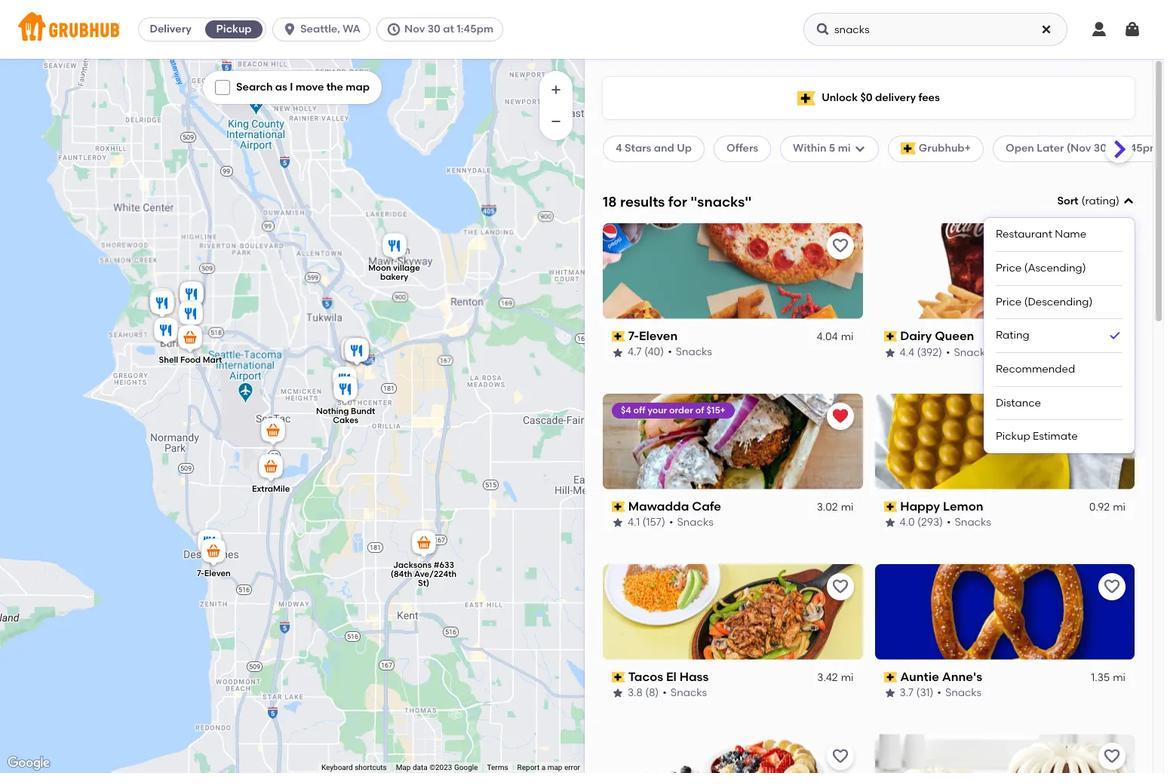 Task type: describe. For each thing, give the bounding box(es) containing it.
google image
[[4, 754, 54, 774]]

grubhub plus flag logo image for unlock $0 delivery fees
[[798, 91, 816, 105]]

subscription pass image for dairy queen
[[884, 331, 897, 342]]

• for eleven
[[668, 346, 672, 359]]

save this restaurant image for dairy queen
[[1103, 237, 1121, 255]]

distance
[[996, 397, 1041, 410]]

open later (nov 30 at 1:45pm)
[[1006, 142, 1164, 155]]

delivery
[[875, 91, 916, 104]]

3.42 mi
[[818, 672, 854, 684]]

• snacks for eleven
[[668, 346, 712, 359]]

delivery
[[150, 23, 191, 35]]

search
[[236, 81, 273, 94]]

keyboard shortcuts button
[[321, 763, 387, 774]]

4
[[616, 142, 622, 155]]

snacks for eleven
[[676, 346, 712, 359]]

0.92 mi
[[1090, 501, 1126, 514]]

4.7 (40)
[[628, 346, 664, 359]]

moon village bakery
[[368, 263, 420, 282]]

(157)
[[643, 516, 666, 529]]

hass
[[680, 670, 709, 684]]

star icon image for happy lemon
[[884, 517, 896, 529]]

up
[[677, 142, 692, 155]]

off
[[634, 405, 646, 416]]

happy
[[900, 499, 940, 514]]

map data ©2023 google
[[396, 764, 478, 772]]

your
[[648, 405, 667, 416]]

star icon image for mawadda cafe
[[612, 517, 624, 529]]

• for el
[[663, 687, 667, 700]]

4.04 mi
[[817, 331, 854, 343]]

star icon image for 7-eleven
[[612, 347, 624, 359]]

4.1
[[628, 516, 640, 529]]

save this restaurant button for dairy queen
[[1099, 232, 1126, 259]]

auntie anne's logo image
[[875, 564, 1135, 660]]

• for anne's
[[938, 687, 942, 700]]

3.7 (31)
[[900, 687, 934, 700]]

snacks for anne's
[[946, 687, 982, 700]]

(40)
[[644, 346, 664, 359]]

sort ( rating )
[[1058, 195, 1120, 208]]

save this restaurant button for auntie anne's
[[1099, 573, 1126, 600]]

unlock
[[822, 91, 858, 104]]

price for price (descending)
[[996, 295, 1022, 308]]

3.8
[[628, 687, 643, 700]]

$15+
[[707, 405, 726, 416]]

mi for dairy queen
[[1113, 331, 1126, 343]]

3.7
[[900, 687, 914, 700]]

dairy
[[900, 329, 932, 343]]

pierro bakery image
[[175, 298, 206, 332]]

pickup for pickup
[[216, 23, 252, 35]]

antojitos michalisco 1st ave image
[[176, 279, 206, 312]]

save this restaurant image for 7-eleven
[[831, 237, 849, 255]]

• snacks for anne's
[[938, 687, 982, 700]]

list box containing restaurant name
[[996, 218, 1123, 453]]

subscription pass image for 7-eleven
[[612, 331, 625, 342]]

• for cafe
[[669, 516, 673, 529]]

within
[[793, 142, 827, 155]]

30 inside button
[[428, 23, 441, 35]]

nothing bundt cakes logo image
[[875, 735, 1135, 774]]

7-eleven inside map region
[[197, 569, 230, 578]]

dairy queen image
[[146, 286, 176, 319]]

lemon
[[943, 499, 984, 514]]

for
[[668, 193, 687, 210]]

#633
[[433, 560, 454, 570]]

price (ascending)
[[996, 262, 1086, 275]]

cakes
[[333, 415, 358, 425]]

shortcuts
[[355, 764, 387, 772]]

report
[[517, 764, 540, 772]]

auntie anne's
[[900, 670, 983, 684]]

mi for happy lemon
[[1113, 501, 1126, 514]]

of
[[696, 405, 704, 416]]

pickup estimate
[[996, 430, 1078, 443]]

save this restaurant button for 7-eleven
[[827, 232, 854, 259]]

jacksons #633 (84th ave/224th st) image
[[409, 528, 439, 561]]

price (descending)
[[996, 295, 1093, 308]]

"snacks"
[[691, 193, 752, 210]]

4.04
[[817, 331, 838, 343]]

save this restaurant image for tacos el hass
[[831, 578, 849, 596]]

tacos
[[628, 670, 663, 684]]

$4
[[621, 405, 631, 416]]

pickup for pickup estimate
[[996, 430, 1031, 443]]

stars
[[625, 142, 652, 155]]

• snacks for el
[[663, 687, 707, 700]]

shell food mart image
[[175, 323, 205, 356]]

rating option
[[996, 319, 1123, 353]]

$0
[[861, 91, 873, 104]]

unlock $0 delivery fees
[[822, 91, 940, 104]]

4.0 (293)
[[900, 516, 943, 529]]

1 vertical spatial 30
[[1094, 142, 1107, 155]]

happy lemon
[[900, 499, 984, 514]]

• snacks for queen
[[946, 346, 991, 359]]

auntie
[[900, 670, 939, 684]]

dairy queen logo image
[[875, 223, 1135, 319]]

order
[[669, 405, 693, 416]]

map
[[396, 764, 411, 772]]

el
[[666, 670, 677, 684]]

grubhub+
[[919, 142, 971, 155]]

(31)
[[917, 687, 934, 700]]

keyboard shortcuts
[[321, 764, 387, 772]]

0.92
[[1090, 501, 1110, 514]]

1:45pm)
[[1123, 142, 1164, 155]]

anne's
[[942, 670, 983, 684]]

seattle, wa
[[300, 23, 361, 35]]

(nov
[[1067, 142, 1092, 155]]

mart
[[202, 355, 222, 365]]

later
[[1037, 142, 1064, 155]]

saved restaurant button
[[827, 403, 854, 430]]

bakery
[[380, 272, 408, 282]]

3.02 mi
[[817, 501, 854, 514]]

price for price (ascending)
[[996, 262, 1022, 275]]

1:45pm
[[457, 23, 494, 35]]

report a map error link
[[517, 764, 580, 772]]

check icon image
[[1108, 328, 1123, 343]]

tacos el hass
[[628, 670, 709, 684]]

mi for auntie anne's
[[1113, 672, 1126, 684]]

star icon image for tacos el hass
[[612, 688, 624, 700]]

18
[[603, 193, 617, 210]]

queen
[[935, 329, 975, 343]]

results
[[620, 193, 665, 210]]



Task type: vqa. For each thing, say whether or not it's contained in the screenshot.
Auntie Anne's icon
yes



Task type: locate. For each thing, give the bounding box(es) containing it.
0 vertical spatial at
[[443, 23, 454, 35]]

nov
[[404, 23, 425, 35]]

eleven down marina market & deli icon
[[204, 569, 230, 578]]

rating
[[1086, 195, 1116, 208]]

star icon image left the 4.1
[[612, 517, 624, 529]]

(8)
[[645, 687, 659, 700]]

plus icon image
[[549, 82, 564, 97]]

list box
[[996, 218, 1123, 453]]

0 vertical spatial 30
[[428, 23, 441, 35]]

mi right 3.47
[[1113, 331, 1126, 343]]

star icon image left 4.4
[[884, 347, 896, 359]]

0 horizontal spatial grubhub plus flag logo image
[[798, 91, 816, 105]]

1 horizontal spatial 30
[[1094, 142, 1107, 155]]

1 vertical spatial 7-eleven
[[197, 569, 230, 578]]

map right the a
[[548, 764, 563, 772]]

within 5 mi
[[793, 142, 851, 155]]

1 horizontal spatial save this restaurant image
[[1103, 407, 1121, 425]]

star icon image down subscription pass icon
[[884, 688, 896, 700]]

save this restaurant button for happy lemon
[[1099, 403, 1126, 430]]

1 vertical spatial map
[[548, 764, 563, 772]]

extramile image
[[255, 452, 286, 485]]

1 price from the top
[[996, 262, 1022, 275]]

rating
[[996, 329, 1030, 342]]

Search for food, convenience, alcohol... search field
[[804, 13, 1068, 46]]

1 vertical spatial grubhub plus flag logo image
[[901, 143, 916, 155]]

grubhub plus flag logo image for grubhub+
[[901, 143, 916, 155]]

price
[[996, 262, 1022, 275], [996, 295, 1022, 308]]

tacos el hass logo image
[[603, 564, 863, 660]]

mi for mawadda cafe
[[841, 501, 854, 514]]

shell
[[158, 355, 178, 365]]

main navigation navigation
[[0, 0, 1164, 59]]

sea tac marathon image
[[258, 415, 288, 449]]

• down "mawadda cafe"
[[669, 516, 673, 529]]

pickup down distance
[[996, 430, 1031, 443]]

• down happy lemon
[[947, 516, 951, 529]]

extramile
[[252, 484, 290, 494]]

marina market & deli image
[[194, 527, 225, 560]]

mawadda cafe image
[[176, 279, 206, 312]]

7-eleven down marina market & deli icon
[[197, 569, 230, 578]]

nothing bundt cakes
[[316, 406, 375, 425]]

)
[[1116, 195, 1120, 208]]

mi right the 0.92
[[1113, 501, 1126, 514]]

(
[[1082, 195, 1086, 208]]

keyboard
[[321, 764, 353, 772]]

a
[[542, 764, 546, 772]]

ronnie's market image
[[151, 315, 181, 348]]

snacks right '(40)'
[[676, 346, 712, 359]]

(293)
[[918, 516, 943, 529]]

0 horizontal spatial save this restaurant image
[[831, 578, 849, 596]]

1 horizontal spatial pickup
[[996, 430, 1031, 443]]

map region
[[0, 0, 748, 774]]

snacks for cafe
[[677, 516, 714, 529]]

• snacks
[[668, 346, 712, 359], [946, 346, 991, 359], [669, 516, 714, 529], [947, 516, 992, 529], [663, 687, 707, 700], [938, 687, 982, 700]]

snacks for lemon
[[955, 516, 992, 529]]

nov 30 at 1:45pm button
[[377, 17, 509, 42]]

star icon image for auntie anne's
[[884, 688, 896, 700]]

• snacks for cafe
[[669, 516, 714, 529]]

• snacks down 'hass'
[[663, 687, 707, 700]]

0 vertical spatial eleven
[[639, 329, 678, 343]]

snacks for el
[[671, 687, 707, 700]]

0 vertical spatial map
[[346, 81, 370, 94]]

1 horizontal spatial 7-
[[628, 329, 639, 343]]

• right '(40)'
[[668, 346, 672, 359]]

star icon image left the 4.0
[[884, 517, 896, 529]]

subscription pass image left the dairy
[[884, 331, 897, 342]]

7-eleven up '(40)'
[[628, 329, 678, 343]]

at inside button
[[443, 23, 454, 35]]

• snacks down cafe
[[669, 516, 714, 529]]

svg image inside seattle, wa button
[[282, 22, 297, 37]]

google
[[454, 764, 478, 772]]

search as i move the map
[[236, 81, 370, 94]]

• snacks right '(40)'
[[668, 346, 712, 359]]

save this restaurant button for tacos el hass
[[827, 573, 854, 600]]

nov 30 at 1:45pm
[[404, 23, 494, 35]]

7- inside map region
[[197, 569, 204, 578]]

0 horizontal spatial 7-
[[197, 569, 204, 578]]

wa
[[343, 23, 361, 35]]

subscription pass image
[[884, 672, 897, 683]]

4 stars and up
[[616, 142, 692, 155]]

2 price from the top
[[996, 295, 1022, 308]]

nothing
[[316, 406, 349, 416]]

1.35 mi
[[1091, 672, 1126, 684]]

3.47 mi
[[1090, 331, 1126, 343]]

0 horizontal spatial pickup
[[216, 23, 252, 35]]

mi right 4.04
[[841, 331, 854, 343]]

None field
[[984, 194, 1135, 453]]

• right (31)
[[938, 687, 942, 700]]

30 right the (nov
[[1094, 142, 1107, 155]]

the
[[327, 81, 343, 94]]

0 vertical spatial price
[[996, 262, 1022, 275]]

1.35
[[1091, 672, 1110, 684]]

offers
[[727, 142, 759, 155]]

0 horizontal spatial 7-eleven
[[197, 569, 230, 578]]

auntie anne's image
[[341, 335, 372, 369]]

map right the
[[346, 81, 370, 94]]

5
[[829, 142, 836, 155]]

star icon image left 4.7
[[612, 347, 624, 359]]

• for queen
[[946, 346, 950, 359]]

bundt
[[351, 406, 375, 416]]

30 right nov
[[428, 23, 441, 35]]

subscription pass image left mawadda
[[612, 502, 625, 512]]

move
[[296, 81, 324, 94]]

30
[[428, 23, 441, 35], [1094, 142, 1107, 155]]

village
[[393, 263, 420, 273]]

mi right 1.35
[[1113, 672, 1126, 684]]

subscription pass image for tacos el hass
[[612, 672, 625, 683]]

nothing bundt cakes image
[[330, 374, 360, 407]]

pickup up search
[[216, 23, 252, 35]]

1 horizontal spatial at
[[1110, 142, 1121, 155]]

price up "rating"
[[996, 295, 1022, 308]]

subscription pass image left "tacos"
[[612, 672, 625, 683]]

snacks down 'hass'
[[671, 687, 707, 700]]

(ascending)
[[1024, 262, 1086, 275]]

1 horizontal spatial grubhub plus flag logo image
[[901, 143, 916, 155]]

subscription pass image for happy lemon
[[884, 502, 897, 512]]

7-eleven logo image
[[603, 223, 863, 319]]

delivery button
[[139, 17, 202, 42]]

snacks down "anne's"
[[946, 687, 982, 700]]

7- up 4.7
[[628, 329, 639, 343]]

0 horizontal spatial eleven
[[204, 569, 230, 578]]

18 results for "snacks"
[[603, 193, 752, 210]]

restaurant name
[[996, 228, 1087, 241]]

0 horizontal spatial 30
[[428, 23, 441, 35]]

save this restaurant image
[[1103, 407, 1121, 425], [831, 578, 849, 596]]

0 vertical spatial 7-
[[628, 329, 639, 343]]

mi right 5
[[838, 142, 851, 155]]

1 horizontal spatial 7-eleven
[[628, 329, 678, 343]]

tacos el hass image
[[147, 288, 177, 321]]

jacksons
[[393, 560, 431, 570]]

subscription pass image left "happy"
[[884, 502, 897, 512]]

mi
[[838, 142, 851, 155], [841, 331, 854, 343], [1113, 331, 1126, 343], [841, 501, 854, 514], [1113, 501, 1126, 514], [841, 672, 854, 684], [1113, 672, 1126, 684]]

saved restaurant image
[[831, 407, 849, 425]]

7 eleven image
[[198, 536, 228, 569]]

star icon image for dairy queen
[[884, 347, 896, 359]]

4.1 (157)
[[628, 516, 666, 529]]

at
[[443, 23, 454, 35], [1110, 142, 1121, 155]]

1 vertical spatial at
[[1110, 142, 1121, 155]]

1 horizontal spatial eleven
[[639, 329, 678, 343]]

0 horizontal spatial at
[[443, 23, 454, 35]]

mawadda cafe logo image
[[603, 394, 863, 490]]

subscription pass image for mawadda cafe
[[612, 502, 625, 512]]

seattle,
[[300, 23, 340, 35]]

1 vertical spatial 7-
[[197, 569, 204, 578]]

save this restaurant image for auntie anne's
[[1103, 578, 1121, 596]]

minus icon image
[[549, 114, 564, 129]]

0 vertical spatial grubhub plus flag logo image
[[798, 91, 816, 105]]

snacks down cafe
[[677, 516, 714, 529]]

dairy queen
[[900, 329, 975, 343]]

0 horizontal spatial map
[[346, 81, 370, 94]]

snacks down lemon
[[955, 516, 992, 529]]

svg image
[[1124, 20, 1142, 38], [386, 22, 401, 37], [816, 22, 831, 37], [1123, 196, 1135, 208]]

at left "1:45pm)" on the right of the page
[[1110, 142, 1121, 155]]

jamba logo image
[[603, 735, 863, 774]]

subscription pass image
[[612, 331, 625, 342], [884, 331, 897, 342], [612, 502, 625, 512], [884, 502, 897, 512], [612, 672, 625, 683]]

and
[[654, 142, 675, 155]]

royce' washington - westfield southcenter mall image
[[341, 335, 372, 369]]

save this restaurant image
[[831, 237, 849, 255], [1103, 237, 1121, 255], [1103, 578, 1121, 596], [831, 748, 849, 766], [1103, 748, 1121, 766]]

happy lemon logo image
[[875, 394, 1135, 490]]

mi right 3.42
[[841, 672, 854, 684]]

star icon image left 3.8
[[612, 688, 624, 700]]

shell food mart
[[158, 355, 222, 365]]

7- down marina market & deli icon
[[197, 569, 204, 578]]

moon village bakery image
[[379, 231, 409, 264]]

• right (8)
[[663, 687, 667, 700]]

mi for 7-eleven
[[841, 331, 854, 343]]

1 vertical spatial pickup
[[996, 430, 1031, 443]]

• down queen
[[946, 346, 950, 359]]

none field containing sort
[[984, 194, 1135, 453]]

snacks down queen
[[954, 346, 991, 359]]

save this restaurant image for happy lemon
[[1103, 407, 1121, 425]]

• snacks down lemon
[[947, 516, 992, 529]]

0 vertical spatial save this restaurant image
[[1103, 407, 1121, 425]]

3.02
[[817, 501, 838, 514]]

price down restaurant
[[996, 262, 1022, 275]]

jamba image
[[338, 335, 368, 368]]

• for lemon
[[947, 516, 951, 529]]

happy lemon image
[[329, 364, 360, 397]]

eleven up '(40)'
[[639, 329, 678, 343]]

• snacks down "anne's"
[[938, 687, 982, 700]]

jacksons #633 (84th ave/224th st)
[[390, 560, 456, 588]]

1 vertical spatial price
[[996, 295, 1022, 308]]

restaurant
[[996, 228, 1053, 241]]

recommended
[[996, 363, 1076, 376]]

$4 off your order of $15+
[[621, 405, 726, 416]]

• snacks down queen
[[946, 346, 991, 359]]

(392)
[[917, 346, 943, 359]]

3.8 (8)
[[628, 687, 659, 700]]

grubhub plus flag logo image left grubhub+
[[901, 143, 916, 155]]

grubhub plus flag logo image left unlock
[[798, 91, 816, 105]]

mi for tacos el hass
[[841, 672, 854, 684]]

0 vertical spatial 7-eleven
[[628, 329, 678, 343]]

food
[[180, 355, 200, 365]]

1 vertical spatial save this restaurant image
[[831, 578, 849, 596]]

ave/224th
[[414, 569, 456, 579]]

subscription pass image up '$4'
[[612, 331, 625, 342]]

snacks for queen
[[954, 346, 991, 359]]

• snacks for lemon
[[947, 516, 992, 529]]

svg image
[[1091, 20, 1109, 38], [282, 22, 297, 37], [1041, 23, 1053, 35], [854, 143, 866, 155]]

report a map error
[[517, 764, 580, 772]]

©2023
[[430, 764, 452, 772]]

grubhub plus flag logo image
[[798, 91, 816, 105], [901, 143, 916, 155]]

estimate
[[1033, 430, 1078, 443]]

pickup inside button
[[216, 23, 252, 35]]

at left 1:45pm
[[443, 23, 454, 35]]

1 horizontal spatial map
[[548, 764, 563, 772]]

fees
[[919, 91, 940, 104]]

1 vertical spatial eleven
[[204, 569, 230, 578]]

snacks
[[676, 346, 712, 359], [954, 346, 991, 359], [677, 516, 714, 529], [955, 516, 992, 529], [671, 687, 707, 700], [946, 687, 982, 700]]

3.47
[[1090, 331, 1110, 343]]

mawadda
[[628, 499, 689, 514]]

star icon image
[[612, 347, 624, 359], [884, 347, 896, 359], [612, 517, 624, 529], [884, 517, 896, 529], [612, 688, 624, 700], [884, 688, 896, 700]]

mi right 3.02
[[841, 501, 854, 514]]

terms
[[487, 764, 508, 772]]

7-eleven
[[628, 329, 678, 343], [197, 569, 230, 578]]

eleven
[[639, 329, 678, 343], [204, 569, 230, 578]]

0 vertical spatial pickup
[[216, 23, 252, 35]]

4.4
[[900, 346, 915, 359]]

svg image inside nov 30 at 1:45pm button
[[386, 22, 401, 37]]

eleven inside map region
[[204, 569, 230, 578]]



